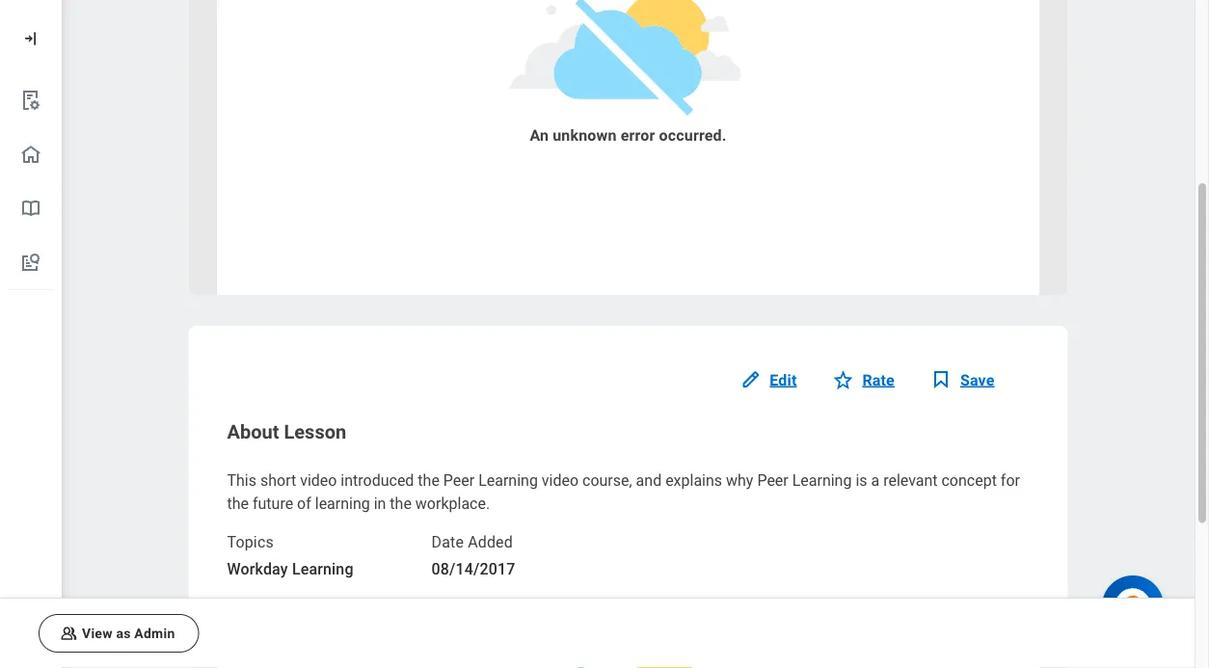 Task type: vqa. For each thing, say whether or not it's contained in the screenshot.
course,
yes



Task type: locate. For each thing, give the bounding box(es) containing it.
unknown
[[553, 127, 617, 145]]

video left course,
[[542, 472, 579, 490]]

and
[[636, 472, 662, 490]]

0 horizontal spatial peer
[[444, 472, 475, 490]]

occurred.
[[659, 127, 727, 145]]

learning right workday
[[292, 560, 354, 579]]

peer right 'why'
[[758, 472, 789, 490]]

about lesson
[[227, 421, 346, 444]]

topics workday learning
[[227, 533, 354, 579]]

topics
[[227, 533, 274, 552]]

workday
[[227, 560, 288, 579]]

learning inside topics workday learning
[[292, 560, 354, 579]]

peer
[[444, 472, 475, 490], [758, 472, 789, 490]]

0 horizontal spatial learning
[[292, 560, 354, 579]]

added
[[468, 533, 513, 552]]

learning left is
[[793, 472, 852, 490]]

08/14/2017
[[432, 560, 516, 579]]

save
[[961, 371, 995, 390]]

view
[[82, 626, 113, 642]]

edit
[[770, 371, 797, 390]]

video
[[300, 472, 337, 490], [542, 472, 579, 490]]

2 peer from the left
[[758, 472, 789, 490]]

2 horizontal spatial learning
[[793, 472, 852, 490]]

save button
[[930, 357, 1007, 404]]

learning
[[479, 472, 538, 490], [793, 472, 852, 490], [292, 560, 354, 579]]

an
[[530, 127, 549, 145]]

future
[[253, 495, 293, 513]]

star image
[[832, 369, 855, 392]]

date added 08/14/2017
[[432, 533, 516, 579]]

this
[[227, 472, 257, 490]]

view as admin
[[82, 626, 175, 642]]

2 video from the left
[[542, 472, 579, 490]]

1 horizontal spatial peer
[[758, 472, 789, 490]]

the right "in"
[[390, 495, 412, 513]]

list
[[0, 73, 62, 290]]

1 peer from the left
[[444, 472, 475, 490]]

learning up workplace.
[[479, 472, 538, 490]]

peer up workplace.
[[444, 472, 475, 490]]

workplace.
[[416, 495, 490, 513]]

report parameter image
[[19, 89, 42, 112]]

short
[[260, 472, 296, 490]]

the
[[418, 472, 440, 490], [227, 495, 249, 513], [390, 495, 412, 513]]

this short video introduced the peer learning video course, and explains why peer learning is a relevant concept for the future of learning in the workplace.
[[227, 472, 1020, 513]]

edit link
[[739, 357, 809, 404]]

view as admin button
[[39, 614, 199, 653]]

the up workplace.
[[418, 472, 440, 490]]

about
[[227, 421, 279, 444]]

a
[[872, 472, 880, 490]]

1 horizontal spatial video
[[542, 472, 579, 490]]

0 horizontal spatial video
[[300, 472, 337, 490]]

the down this
[[227, 495, 249, 513]]

rate button
[[832, 357, 907, 404]]

date
[[432, 533, 464, 552]]

video up of
[[300, 472, 337, 490]]



Task type: describe. For each thing, give the bounding box(es) containing it.
of
[[297, 495, 311, 513]]

rate
[[863, 371, 895, 390]]

home image
[[19, 143, 42, 166]]

relevant
[[884, 472, 938, 490]]

1 video from the left
[[300, 472, 337, 490]]

0 horizontal spatial the
[[227, 495, 249, 513]]

is
[[856, 472, 868, 490]]

error
[[621, 127, 655, 145]]

2 horizontal spatial the
[[418, 472, 440, 490]]

introduced
[[341, 472, 414, 490]]

in
[[374, 495, 386, 513]]

transformation import image
[[21, 29, 41, 48]]

1 horizontal spatial the
[[390, 495, 412, 513]]

media classroom image
[[59, 624, 78, 643]]

edit image
[[739, 369, 762, 392]]

media mylearning image
[[930, 369, 953, 392]]

book open image
[[19, 197, 42, 220]]

1 horizontal spatial learning
[[479, 472, 538, 490]]

for
[[1001, 472, 1020, 490]]

lesson
[[284, 421, 346, 444]]

explains
[[666, 472, 723, 490]]

course,
[[583, 472, 632, 490]]

concept
[[942, 472, 997, 490]]

admin
[[134, 626, 175, 642]]

why
[[726, 472, 754, 490]]

as
[[116, 626, 131, 642]]

an unknown error occurred.
[[530, 127, 727, 145]]

learning
[[315, 495, 370, 513]]



